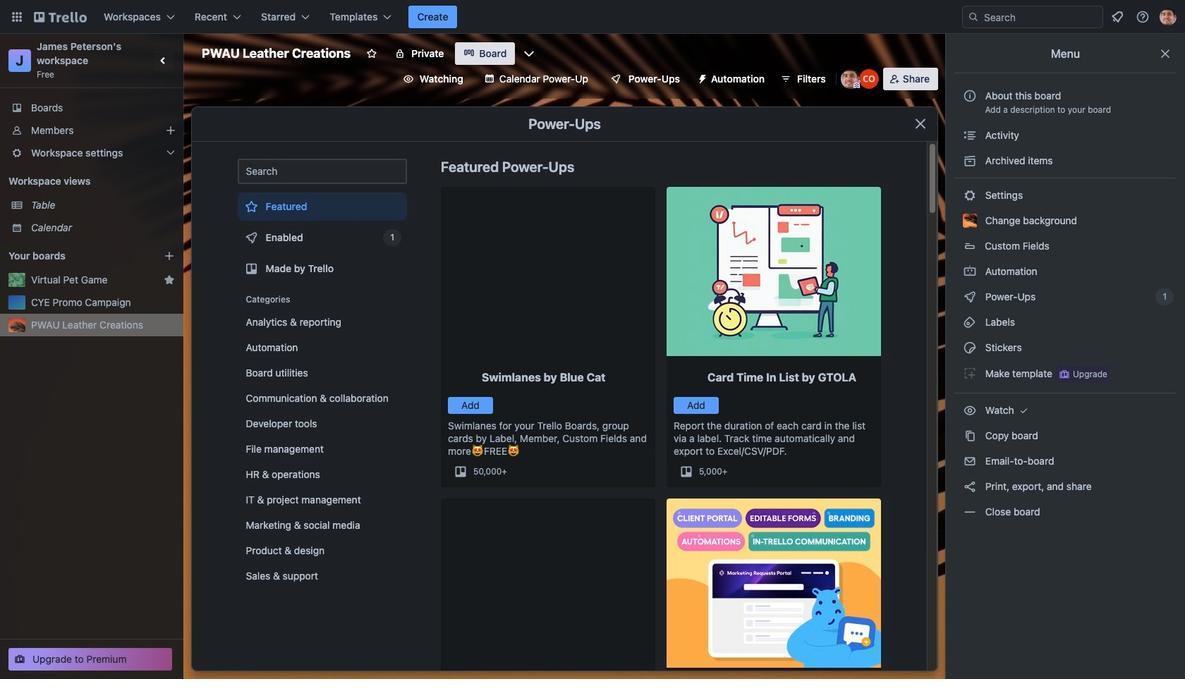 Task type: vqa. For each thing, say whether or not it's contained in the screenshot.
topmost work
no



Task type: describe. For each thing, give the bounding box(es) containing it.
star or unstar board image
[[366, 48, 378, 59]]

add board image
[[164, 250, 175, 262]]

search image
[[968, 11, 979, 23]]

starred icon image
[[164, 274, 175, 286]]

primary element
[[0, 0, 1185, 34]]

james peterson (jamespeterson93) image inside primary element
[[1160, 8, 1177, 25]]

back to home image
[[34, 6, 87, 28]]

Board name text field
[[195, 42, 358, 65]]

0 notifications image
[[1109, 8, 1126, 25]]

open information menu image
[[1136, 10, 1150, 24]]

0 horizontal spatial james peterson (jamespeterson93) image
[[841, 69, 861, 89]]



Task type: locate. For each thing, give the bounding box(es) containing it.
workspace navigation collapse icon image
[[154, 51, 174, 71]]

this member is an admin of this board. image
[[854, 83, 860, 89]]

sm image
[[963, 154, 977, 168], [963, 188, 977, 203], [963, 265, 977, 279], [963, 290, 977, 304], [963, 315, 977, 330], [963, 341, 977, 355], [1017, 404, 1031, 418]]

1 horizontal spatial james peterson (jamespeterson93) image
[[1160, 8, 1177, 25]]

1 vertical spatial james peterson (jamespeterson93) image
[[841, 69, 861, 89]]

your boards with 3 items element
[[8, 248, 143, 265]]

0 vertical spatial james peterson (jamespeterson93) image
[[1160, 8, 1177, 25]]

Search text field
[[238, 159, 407, 184]]

Search field
[[979, 7, 1103, 27]]

customize views image
[[522, 47, 537, 61]]

james peterson (jamespeterson93) image
[[1160, 8, 1177, 25], [841, 69, 861, 89]]

sm image
[[692, 68, 711, 87], [963, 128, 977, 143], [963, 366, 977, 380], [963, 404, 977, 418], [963, 429, 977, 443], [963, 454, 977, 469], [963, 480, 977, 494], [963, 505, 977, 519]]

christina overa (christinaovera) image
[[859, 69, 879, 89]]



